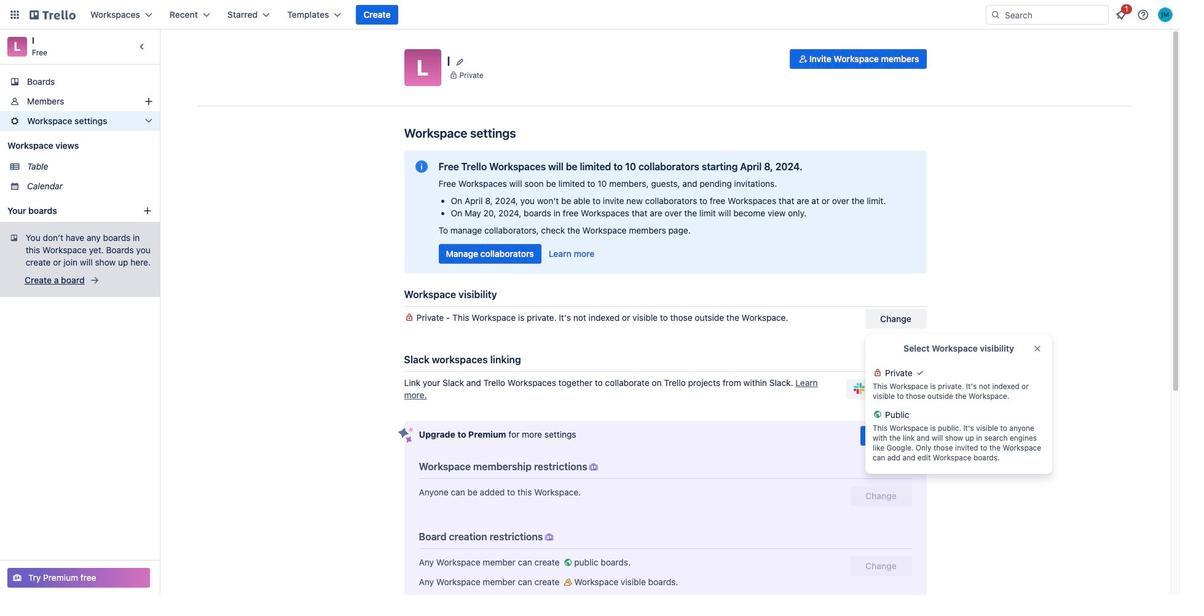 Task type: vqa. For each thing, say whether or not it's contained in the screenshot.
'0 Notifications' icon
no



Task type: locate. For each thing, give the bounding box(es) containing it.
open information menu image
[[1138, 9, 1150, 21]]

close popover image
[[1033, 344, 1043, 354]]

0 vertical spatial sm image
[[797, 53, 810, 65]]

0 vertical spatial sm image
[[543, 531, 556, 544]]

jeremy miller (jeremymiller198) image
[[1159, 7, 1173, 22]]

sparkle image
[[398, 427, 414, 443]]

add board image
[[143, 206, 153, 216]]

2 vertical spatial sm image
[[562, 576, 575, 589]]

Search field
[[1001, 6, 1109, 23]]

search image
[[991, 10, 1001, 20]]

sm image
[[543, 531, 556, 544], [562, 557, 575, 569], [562, 576, 575, 589]]

sm image
[[797, 53, 810, 65], [588, 461, 600, 474]]

1 vertical spatial sm image
[[588, 461, 600, 474]]

0 horizontal spatial sm image
[[588, 461, 600, 474]]



Task type: describe. For each thing, give the bounding box(es) containing it.
back to home image
[[30, 5, 76, 25]]

1 notification image
[[1114, 7, 1129, 22]]

workspace navigation collapse icon image
[[134, 38, 151, 55]]

your boards with 0 items element
[[7, 204, 137, 218]]

1 horizontal spatial sm image
[[797, 53, 810, 65]]

primary element
[[0, 0, 1181, 30]]

1 vertical spatial sm image
[[562, 557, 575, 569]]



